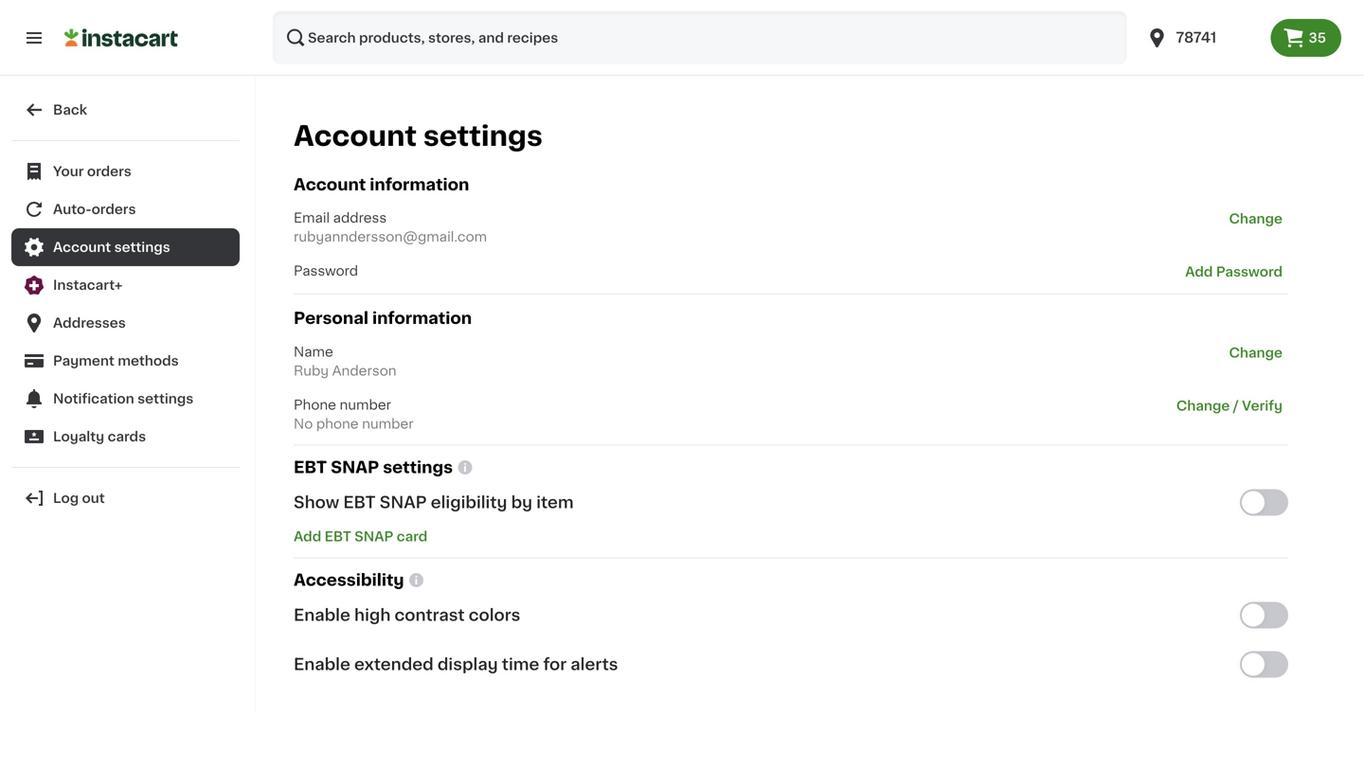 Task type: vqa. For each thing, say whether or not it's contained in the screenshot.
the leftmost Add
yes



Task type: locate. For each thing, give the bounding box(es) containing it.
notification settings link
[[11, 380, 240, 418]]

2 enable from the top
[[294, 657, 350, 673]]

account settings up instacart+ link
[[53, 241, 170, 254]]

orders up account settings link
[[91, 203, 136, 216]]

change for personal information
[[1229, 346, 1283, 359]]

1 horizontal spatial account settings
[[294, 123, 543, 150]]

change inside change / verify button
[[1177, 399, 1230, 413]]

ruby
[[294, 364, 329, 377]]

auto-
[[53, 203, 92, 216]]

number up ebt snap settings
[[362, 417, 414, 431]]

add ebt snap card link
[[294, 530, 428, 543]]

anderson
[[332, 364, 397, 377]]

1 vertical spatial account
[[294, 177, 366, 193]]

1 horizontal spatial add
[[1186, 265, 1213, 279]]

None search field
[[273, 11, 1127, 64]]

name
[[294, 345, 333, 358]]

1 vertical spatial change
[[1229, 346, 1283, 359]]

orders
[[87, 165, 132, 178], [91, 203, 136, 216]]

back
[[53, 103, 87, 117]]

0 vertical spatial account settings
[[294, 123, 543, 150]]

contrast
[[395, 607, 465, 623]]

information up anderson
[[372, 311, 472, 327]]

email address rubyanndersson@gmail.com
[[294, 211, 487, 244]]

payment
[[53, 354, 114, 368]]

notification
[[53, 392, 134, 406]]

change button up the add password button
[[1224, 209, 1289, 229]]

0 vertical spatial information
[[370, 177, 469, 193]]

phone number no phone number
[[294, 398, 414, 431]]

orders up auto-orders
[[87, 165, 132, 178]]

auto-orders link
[[11, 190, 240, 228]]

change
[[1229, 212, 1283, 226], [1229, 346, 1283, 359], [1177, 399, 1230, 413]]

number
[[340, 398, 391, 412], [362, 417, 414, 431]]

information for personal information
[[372, 311, 472, 327]]

ebt for show
[[343, 494, 376, 511]]

0 vertical spatial account
[[294, 123, 417, 150]]

0 vertical spatial change
[[1229, 212, 1283, 226]]

snap
[[331, 459, 379, 476], [380, 494, 427, 511], [355, 530, 394, 543]]

account up the instacart+
[[53, 241, 111, 254]]

/
[[1233, 399, 1239, 413]]

addresses link
[[11, 304, 240, 342]]

ebt down "show"
[[325, 530, 351, 543]]

enable
[[294, 607, 350, 623], [294, 657, 350, 673]]

by
[[511, 494, 533, 511]]

0 vertical spatial orders
[[87, 165, 132, 178]]

methods
[[118, 354, 179, 368]]

change button for account information
[[1224, 209, 1289, 229]]

ebt up add ebt snap card link
[[343, 494, 376, 511]]

change up the verify
[[1229, 346, 1283, 359]]

settings
[[423, 123, 543, 150], [114, 241, 170, 254], [138, 392, 194, 406], [383, 459, 453, 476]]

1 vertical spatial change button
[[1224, 342, 1289, 363]]

extended
[[354, 657, 434, 673]]

card
[[397, 530, 428, 543]]

information
[[370, 177, 469, 193], [372, 311, 472, 327]]

snap up card at left bottom
[[380, 494, 427, 511]]

account settings
[[294, 123, 543, 150], [53, 241, 170, 254]]

ebt up "show"
[[294, 459, 327, 476]]

78741 button
[[1146, 11, 1260, 64]]

1 vertical spatial add
[[294, 530, 321, 543]]

2 vertical spatial ebt
[[325, 530, 351, 543]]

2 vertical spatial snap
[[355, 530, 394, 543]]

add inside button
[[1186, 265, 1213, 279]]

1 vertical spatial number
[[362, 417, 414, 431]]

account settings link
[[11, 228, 240, 266]]

item
[[537, 494, 574, 511]]

account up "account information"
[[294, 123, 417, 150]]

instacart+ link
[[11, 266, 240, 304]]

snap for add ebt snap card
[[355, 530, 394, 543]]

addresses
[[53, 316, 126, 330]]

snap left card at left bottom
[[355, 530, 394, 543]]

add
[[1186, 265, 1213, 279], [294, 530, 321, 543]]

2 vertical spatial change
[[1177, 399, 1230, 413]]

change up the add password button
[[1229, 212, 1283, 226]]

1 enable from the top
[[294, 607, 350, 623]]

add password button
[[1180, 262, 1289, 282]]

snap down phone
[[331, 459, 379, 476]]

0 horizontal spatial add
[[294, 530, 321, 543]]

0 vertical spatial change button
[[1224, 209, 1289, 229]]

1 change button from the top
[[1224, 209, 1289, 229]]

cards
[[108, 430, 146, 443]]

number up phone
[[340, 398, 391, 412]]

show ebt snap eligibility by item
[[294, 494, 574, 511]]

your orders link
[[11, 153, 240, 190]]

change left /
[[1177, 399, 1230, 413]]

account settings up "account information"
[[294, 123, 543, 150]]

enable down accessibility
[[294, 607, 350, 623]]

1 vertical spatial ebt
[[343, 494, 376, 511]]

snap for show ebt snap eligibility by item
[[380, 494, 427, 511]]

information for account information
[[370, 177, 469, 193]]

account
[[294, 123, 417, 150], [294, 177, 366, 193], [53, 241, 111, 254]]

2 change button from the top
[[1224, 342, 1289, 363]]

0 vertical spatial enable
[[294, 607, 350, 623]]

2 vertical spatial account
[[53, 241, 111, 254]]

account up email
[[294, 177, 366, 193]]

1 vertical spatial information
[[372, 311, 472, 327]]

for
[[543, 657, 567, 673]]

change button up the verify
[[1224, 342, 1289, 363]]

1 vertical spatial enable
[[294, 657, 350, 673]]

1 vertical spatial orders
[[91, 203, 136, 216]]

1 horizontal spatial password
[[1217, 265, 1283, 279]]

information up email address rubyanndersson@gmail.com
[[370, 177, 469, 193]]

enable for enable high contrast colors
[[294, 607, 350, 623]]

password
[[294, 264, 358, 278], [1217, 265, 1283, 279]]

1 vertical spatial snap
[[380, 494, 427, 511]]

ebt snap settings
[[294, 459, 453, 476]]

0 vertical spatial add
[[1186, 265, 1213, 279]]

0 vertical spatial number
[[340, 398, 391, 412]]

0 horizontal spatial account settings
[[53, 241, 170, 254]]

log out link
[[11, 479, 240, 517]]

loyalty
[[53, 430, 104, 443]]

change button
[[1224, 209, 1289, 229], [1224, 342, 1289, 363]]

ebt
[[294, 459, 327, 476], [343, 494, 376, 511], [325, 530, 351, 543]]

enable left the extended
[[294, 657, 350, 673]]



Task type: describe. For each thing, give the bounding box(es) containing it.
orders for auto-orders
[[91, 203, 136, 216]]

back link
[[11, 91, 240, 129]]

out
[[82, 492, 105, 505]]

phone
[[294, 398, 336, 412]]

alerts
[[571, 657, 618, 673]]

your orders
[[53, 165, 132, 178]]

verify
[[1242, 399, 1283, 413]]

35
[[1309, 31, 1327, 45]]

enable high contrast colors
[[294, 607, 521, 623]]

password inside button
[[1217, 265, 1283, 279]]

time
[[502, 657, 539, 673]]

35 button
[[1271, 19, 1342, 57]]

change / verify
[[1177, 399, 1283, 413]]

personal information
[[294, 311, 472, 327]]

email
[[294, 211, 330, 225]]

auto-orders
[[53, 203, 136, 216]]

change button for personal information
[[1224, 342, 1289, 363]]

accessibility
[[294, 572, 404, 588]]

log out
[[53, 492, 105, 505]]

name ruby anderson
[[294, 345, 397, 377]]

add password
[[1186, 265, 1283, 279]]

instacart logo image
[[64, 27, 178, 49]]

personal
[[294, 311, 369, 327]]

loyalty cards
[[53, 430, 146, 443]]

0 horizontal spatial password
[[294, 264, 358, 278]]

phone
[[316, 417, 359, 431]]

1 vertical spatial account settings
[[53, 241, 170, 254]]

address
[[333, 211, 387, 225]]

add for add password
[[1186, 265, 1213, 279]]

notification settings
[[53, 392, 194, 406]]

change / verify button
[[1171, 395, 1289, 416]]

no
[[294, 417, 313, 431]]

enable for enable extended display time for alerts
[[294, 657, 350, 673]]

log
[[53, 492, 79, 505]]

loyalty cards link
[[11, 418, 240, 456]]

0 vertical spatial ebt
[[294, 459, 327, 476]]

high
[[354, 607, 391, 623]]

add for add ebt snap card
[[294, 530, 321, 543]]

account information
[[294, 177, 469, 193]]

78741 button
[[1135, 11, 1271, 64]]

eligibility
[[431, 494, 507, 511]]

payment methods link
[[11, 342, 240, 380]]

display
[[438, 657, 498, 673]]

payment methods
[[53, 354, 179, 368]]

change for account information
[[1229, 212, 1283, 226]]

your
[[53, 165, 84, 178]]

ebt for add
[[325, 530, 351, 543]]

enable extended display time for alerts
[[294, 657, 618, 673]]

colors
[[469, 607, 521, 623]]

rubyanndersson@gmail.com
[[294, 230, 487, 244]]

show
[[294, 494, 339, 511]]

78741
[[1176, 31, 1217, 45]]

0 vertical spatial snap
[[331, 459, 379, 476]]

instacart+
[[53, 279, 123, 292]]

orders for your orders
[[87, 165, 132, 178]]

add ebt snap card
[[294, 530, 428, 543]]

Search field
[[273, 11, 1127, 64]]



